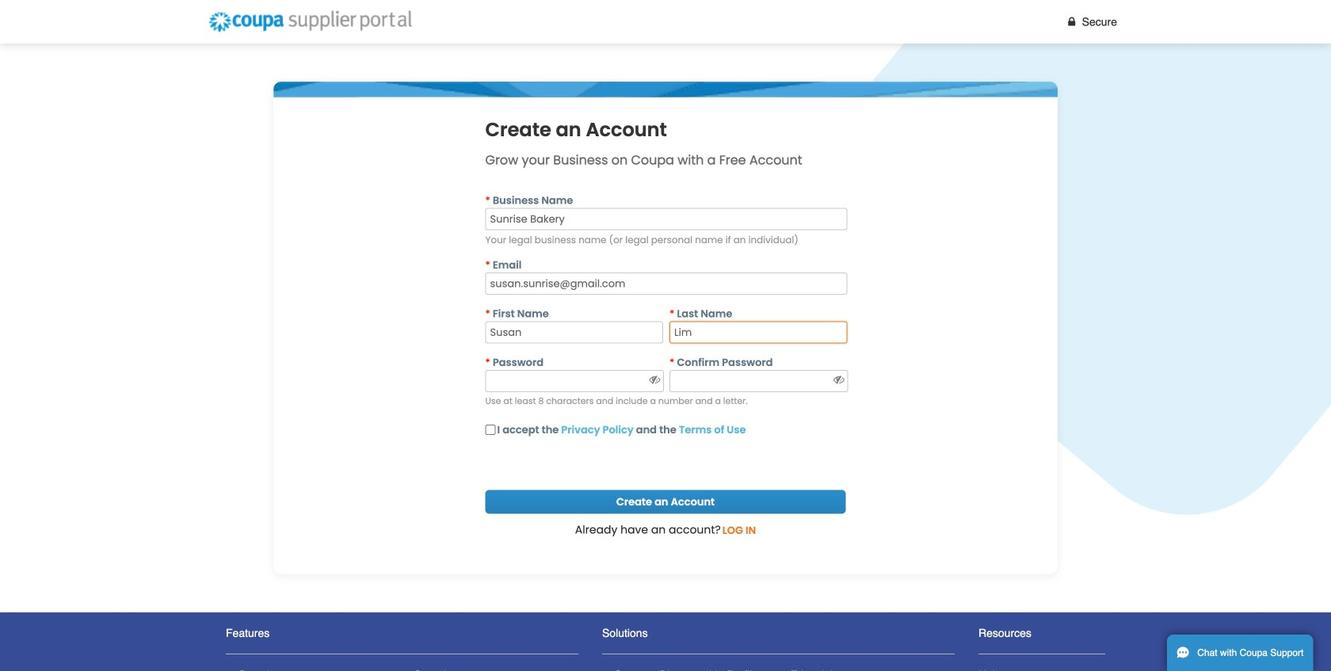 Task type: describe. For each thing, give the bounding box(es) containing it.
1 fw image from the left
[[648, 374, 662, 385]]

coupa supplier portal image
[[201, 4, 419, 39]]



Task type: vqa. For each thing, say whether or not it's contained in the screenshot.
text field
yes



Task type: locate. For each thing, give the bounding box(es) containing it.
0 horizontal spatial fw image
[[648, 374, 662, 385]]

1 horizontal spatial fw image
[[832, 374, 846, 385]]

fw image
[[1065, 16, 1079, 27]]

None text field
[[485, 208, 848, 230], [670, 321, 848, 343], [485, 208, 848, 230], [670, 321, 848, 343]]

None password field
[[485, 370, 664, 392], [670, 370, 848, 392], [485, 370, 664, 392], [670, 370, 848, 392]]

None checkbox
[[485, 425, 496, 435]]

2 fw image from the left
[[832, 374, 846, 385]]

None text field
[[485, 273, 848, 295], [485, 321, 663, 343], [485, 273, 848, 295], [485, 321, 663, 343]]

fw image
[[648, 374, 662, 385], [832, 374, 846, 385]]



